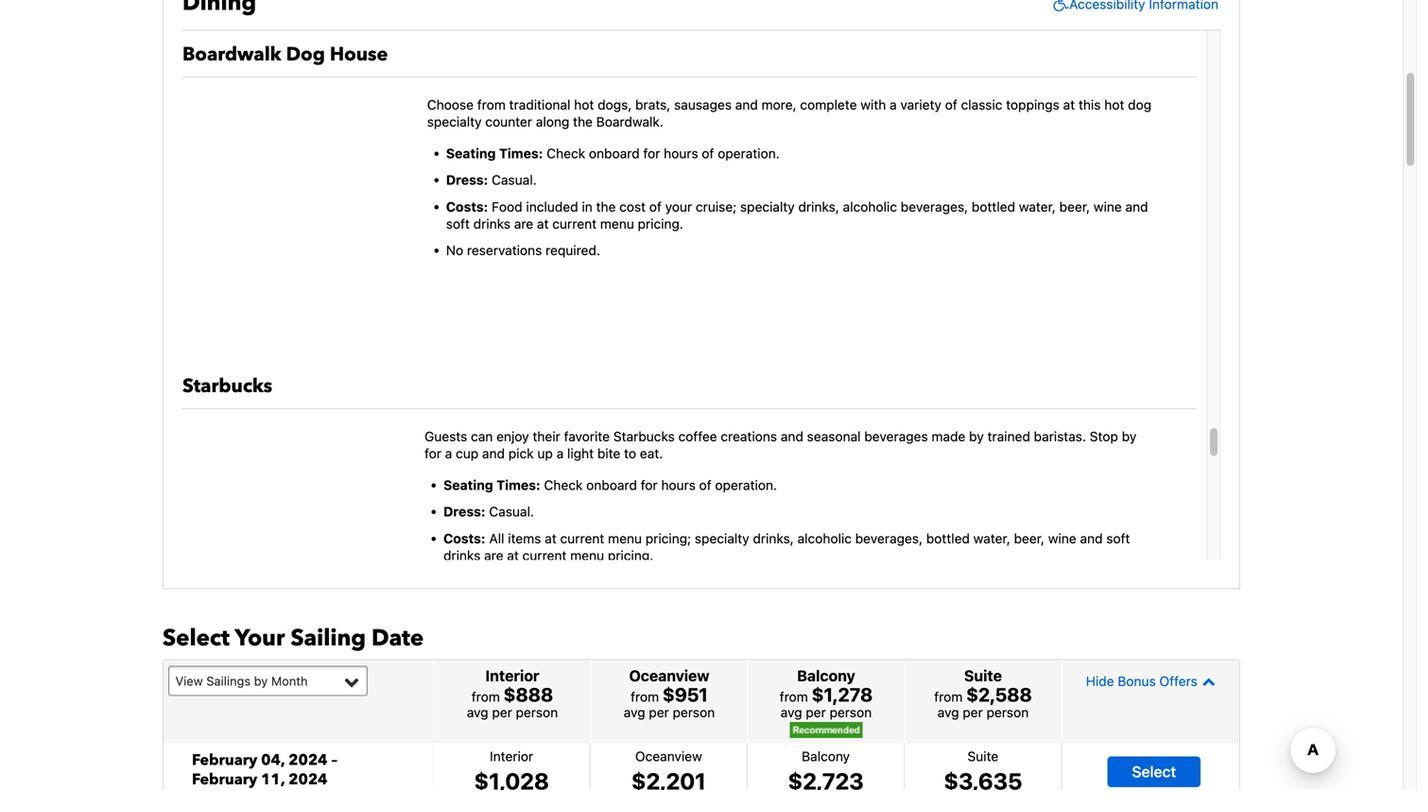 Task type: locate. For each thing, give the bounding box(es) containing it.
3 person from the left
[[830, 705, 872, 720]]

1 vertical spatial specialty
[[740, 199, 795, 214]]

4 person from the left
[[987, 705, 1029, 720]]

a right up
[[557, 446, 564, 462]]

of right cost
[[650, 199, 662, 214]]

of down 'coffee'
[[699, 477, 712, 493]]

casual. up food
[[492, 172, 537, 188]]

2 vertical spatial specialty
[[695, 531, 750, 546]]

specialty right cruise;
[[740, 199, 795, 214]]

beverages,
[[901, 199, 968, 214], [856, 531, 923, 546]]

0 vertical spatial seating times: check onboard for hours of operation.
[[446, 146, 780, 161]]

1 per from the left
[[492, 705, 512, 720]]

costs:
[[446, 199, 488, 214], [444, 531, 486, 546]]

along
[[536, 114, 570, 130]]

per inside interior from $888 avg per person
[[492, 705, 512, 720]]

person for $888
[[516, 705, 558, 720]]

person for $951
[[673, 705, 715, 720]]

0 horizontal spatial hot
[[574, 97, 594, 113]]

person for $1,278
[[830, 705, 872, 720]]

pricing;
[[646, 531, 691, 546]]

select
[[163, 623, 230, 654], [1132, 763, 1177, 781]]

included
[[526, 199, 578, 214]]

0 vertical spatial drinks,
[[799, 199, 840, 214]]

beer,
[[1060, 199, 1090, 214], [1014, 531, 1045, 546]]

0 vertical spatial hours
[[664, 146, 698, 161]]

1 horizontal spatial starbucks
[[614, 429, 675, 444]]

0 horizontal spatial water,
[[974, 531, 1011, 546]]

the right along
[[573, 114, 593, 130]]

1 vertical spatial oceanview
[[635, 749, 702, 764]]

0 horizontal spatial bottled
[[927, 531, 970, 546]]

dress: casual. up food
[[446, 172, 537, 188]]

0 vertical spatial times:
[[499, 146, 543, 161]]

costs: left all
[[444, 531, 486, 546]]

0 vertical spatial check
[[547, 146, 586, 161]]

variety
[[901, 97, 942, 113]]

times: for pick
[[497, 477, 541, 493]]

specialty down choose
[[427, 114, 482, 130]]

select down the hide bonus offers link
[[1132, 763, 1177, 781]]

1 vertical spatial check
[[544, 477, 583, 493]]

2 vertical spatial for
[[641, 477, 658, 493]]

operation.
[[718, 146, 780, 161], [715, 477, 777, 493]]

1 horizontal spatial wine
[[1094, 199, 1122, 214]]

specialty
[[427, 114, 482, 130], [740, 199, 795, 214], [695, 531, 750, 546]]

onboard down boardwalk. on the left
[[589, 146, 640, 161]]

favorite
[[564, 429, 610, 444]]

recommended image
[[790, 722, 863, 738]]

0 vertical spatial drinks
[[474, 216, 511, 232]]

guests can enjoy their favorite starbucks coffee creations and seasonal beverages made by trained baristas. stop by for a cup and pick up a light bite to eat.
[[425, 429, 1137, 462]]

0 vertical spatial onboard
[[589, 146, 640, 161]]

specialty inside "all items at current menu pricing; specialty drinks, alcoholic beverages, bottled water, beer, wine and soft drinks are at current menu pricing."
[[695, 531, 750, 546]]

1 vertical spatial dress: casual.
[[444, 504, 534, 520]]

dress: down counter
[[446, 172, 488, 188]]

times: for counter
[[499, 146, 543, 161]]

0 vertical spatial beer,
[[1060, 199, 1090, 214]]

drinks inside food included in the cost of your cruise; specialty drinks, alcoholic beverages, bottled water, beer, wine and soft drinks are at current menu pricing.
[[474, 216, 511, 232]]

1 vertical spatial drinks
[[444, 548, 481, 564]]

select inside 'select' link
[[1132, 763, 1177, 781]]

0 vertical spatial current
[[553, 216, 597, 232]]

casual. up 'items'
[[489, 504, 534, 520]]

1 horizontal spatial select
[[1132, 763, 1177, 781]]

light
[[567, 446, 594, 462]]

1 vertical spatial times:
[[497, 477, 541, 493]]

1 vertical spatial beverages,
[[856, 531, 923, 546]]

the right in
[[596, 199, 616, 214]]

dress: down cup on the bottom left of the page
[[444, 504, 486, 520]]

seating
[[446, 146, 496, 161], [444, 477, 493, 493]]

hours down eat.
[[661, 477, 696, 493]]

2 horizontal spatial a
[[890, 97, 897, 113]]

from inside interior from $888 avg per person
[[472, 689, 500, 705]]

check down along
[[547, 146, 586, 161]]

per inside suite from $2,588 avg per person
[[963, 705, 983, 720]]

1 vertical spatial costs:
[[444, 531, 486, 546]]

interior inside interior from $888 avg per person
[[485, 667, 540, 685]]

beverages, inside food included in the cost of your cruise; specialty drinks, alcoholic beverages, bottled water, beer, wine and soft drinks are at current menu pricing.
[[901, 199, 968, 214]]

for down boardwalk. on the left
[[643, 146, 660, 161]]

1 vertical spatial the
[[596, 199, 616, 214]]

a
[[890, 97, 897, 113], [445, 446, 452, 462], [557, 446, 564, 462]]

from up counter
[[477, 97, 506, 113]]

1 avg from the left
[[467, 705, 489, 720]]

per
[[492, 705, 512, 720], [649, 705, 669, 720], [806, 705, 826, 720], [963, 705, 983, 720]]

balcony inside balcony from $1,278 avg per person
[[797, 667, 856, 685]]

0 vertical spatial starbucks
[[183, 374, 272, 400]]

1 vertical spatial hours
[[661, 477, 696, 493]]

select your sailing date
[[163, 623, 424, 654]]

person inside suite from $2,588 avg per person
[[987, 705, 1029, 720]]

1 vertical spatial for
[[425, 446, 442, 462]]

0 horizontal spatial drinks,
[[753, 531, 794, 546]]

dog
[[1128, 97, 1152, 113]]

0 horizontal spatial by
[[254, 674, 268, 688]]

1 vertical spatial soft
[[1107, 531, 1131, 546]]

february
[[192, 750, 257, 771]]

avg inside balcony from $1,278 avg per person
[[781, 705, 803, 720]]

balcony for balcony from $1,278 avg per person
[[797, 667, 856, 685]]

a down guests
[[445, 446, 452, 462]]

avg for $1,278
[[781, 705, 803, 720]]

1 vertical spatial select
[[1132, 763, 1177, 781]]

1 vertical spatial are
[[484, 548, 504, 564]]

0 vertical spatial seating
[[446, 146, 496, 161]]

2 person from the left
[[673, 705, 715, 720]]

4 per from the left
[[963, 705, 983, 720]]

from left "$951"
[[631, 689, 659, 705]]

select up view
[[163, 623, 230, 654]]

to
[[624, 446, 637, 462]]

food included in the cost of your cruise; specialty drinks, alcoholic beverages, bottled water, beer, wine and soft drinks are at current menu pricing.
[[446, 199, 1149, 232]]

alcoholic
[[843, 199, 897, 214], [798, 531, 852, 546]]

balcony for balcony
[[802, 749, 850, 764]]

1 vertical spatial pricing.
[[608, 548, 654, 564]]

suite
[[965, 667, 1002, 685], [968, 749, 999, 764]]

eat.
[[640, 446, 663, 462]]

avg inside suite from $2,588 avg per person
[[938, 705, 959, 720]]

view
[[175, 674, 203, 688]]

and inside "all items at current menu pricing; specialty drinks, alcoholic beverages, bottled water, beer, wine and soft drinks are at current menu pricing."
[[1080, 531, 1103, 546]]

from
[[477, 97, 506, 113], [472, 689, 500, 705], [631, 689, 659, 705], [780, 689, 808, 705], [935, 689, 963, 705]]

0 vertical spatial alcoholic
[[843, 199, 897, 214]]

0 vertical spatial operation.
[[718, 146, 780, 161]]

dress: casual. for all
[[444, 504, 534, 520]]

a inside choose from traditional hot dogs, brats, sausages and more, complete with a variety of classic toppings at this hot dog specialty counter along the boardwalk.
[[890, 97, 897, 113]]

costs: for soft
[[446, 199, 488, 214]]

check for the
[[547, 146, 586, 161]]

hours
[[664, 146, 698, 161], [661, 477, 696, 493]]

seating down cup on the bottom left of the page
[[444, 477, 493, 493]]

suite inside suite from $2,588 avg per person
[[965, 667, 1002, 685]]

oceanview inside "oceanview from $951 avg per person"
[[629, 667, 710, 685]]

seating down counter
[[446, 146, 496, 161]]

0 vertical spatial bottled
[[972, 199, 1016, 214]]

brats,
[[636, 97, 671, 113]]

pricing. down your
[[638, 216, 684, 232]]

times: down counter
[[499, 146, 543, 161]]

from for $951
[[631, 689, 659, 705]]

balcony down recommended image
[[802, 749, 850, 764]]

of down the sausages
[[702, 146, 714, 161]]

0 vertical spatial specialty
[[427, 114, 482, 130]]

sailings
[[206, 674, 251, 688]]

3 per from the left
[[806, 705, 826, 720]]

counter
[[485, 114, 532, 130]]

2 avg from the left
[[624, 705, 646, 720]]

0 vertical spatial water,
[[1019, 199, 1056, 214]]

dress: casual.
[[446, 172, 537, 188], [444, 504, 534, 520]]

the
[[573, 114, 593, 130], [596, 199, 616, 214]]

1 vertical spatial seating
[[444, 477, 493, 493]]

0 vertical spatial dress: casual.
[[446, 172, 537, 188]]

current right 'items'
[[560, 531, 605, 546]]

0 vertical spatial interior
[[485, 667, 540, 685]]

2 per from the left
[[649, 705, 669, 720]]

1 vertical spatial dress:
[[444, 504, 486, 520]]

at left this at the right top of page
[[1064, 97, 1075, 113]]

their
[[533, 429, 561, 444]]

more,
[[762, 97, 797, 113]]

specialty right pricing;
[[695, 531, 750, 546]]

avg inside "oceanview from $951 avg per person"
[[624, 705, 646, 720]]

beer, inside "all items at current menu pricing; specialty drinks, alcoholic beverages, bottled water, beer, wine and soft drinks are at current menu pricing."
[[1014, 531, 1045, 546]]

0 vertical spatial oceanview
[[629, 667, 710, 685]]

onboard for boardwalk.
[[589, 146, 640, 161]]

no
[[446, 243, 464, 258]]

are down food
[[514, 216, 534, 232]]

0 horizontal spatial the
[[573, 114, 593, 130]]

water,
[[1019, 199, 1056, 214], [974, 531, 1011, 546]]

per inside "oceanview from $951 avg per person"
[[649, 705, 669, 720]]

pricing.
[[638, 216, 684, 232], [608, 548, 654, 564]]

0 vertical spatial soft
[[446, 216, 470, 232]]

hot left dogs,
[[574, 97, 594, 113]]

avg inside interior from $888 avg per person
[[467, 705, 489, 720]]

dress: casual. up all
[[444, 504, 534, 520]]

1 horizontal spatial the
[[596, 199, 616, 214]]

1 vertical spatial casual.
[[489, 504, 534, 520]]

dress: for food included in the cost of your cruise; specialty drinks, alcoholic beverages, bottled water, beer, wine and soft drinks are at current menu pricing.
[[446, 172, 488, 188]]

interior from $888 avg per person
[[467, 667, 558, 720]]

0 vertical spatial casual.
[[492, 172, 537, 188]]

1 horizontal spatial drinks,
[[799, 199, 840, 214]]

of inside choose from traditional hot dogs, brats, sausages and more, complete with a variety of classic toppings at this hot dog specialty counter along the boardwalk.
[[945, 97, 958, 113]]

1 horizontal spatial by
[[969, 429, 984, 444]]

for inside guests can enjoy their favorite starbucks coffee creations and seasonal beverages made by trained baristas. stop by for a cup and pick up a light bite to eat.
[[425, 446, 442, 462]]

1 horizontal spatial soft
[[1107, 531, 1131, 546]]

1 vertical spatial bottled
[[927, 531, 970, 546]]

from left $2,588
[[935, 689, 963, 705]]

hot right this at the right top of page
[[1105, 97, 1125, 113]]

1 vertical spatial wine
[[1049, 531, 1077, 546]]

hot
[[574, 97, 594, 113], [1105, 97, 1125, 113]]

1 vertical spatial operation.
[[715, 477, 777, 493]]

drinks
[[474, 216, 511, 232], [444, 548, 481, 564]]

0 vertical spatial menu
[[600, 216, 634, 232]]

from inside choose from traditional hot dogs, brats, sausages and more, complete with a variety of classic toppings at this hot dog specialty counter along the boardwalk.
[[477, 97, 506, 113]]

of right the 'variety'
[[945, 97, 958, 113]]

avg left "$951"
[[624, 705, 646, 720]]

casual.
[[492, 172, 537, 188], [489, 504, 534, 520]]

oceanview for oceanview from $951 avg per person
[[629, 667, 710, 685]]

1 vertical spatial balcony
[[802, 749, 850, 764]]

seasonal
[[807, 429, 861, 444]]

person inside balcony from $1,278 avg per person
[[830, 705, 872, 720]]

balcony up recommended image
[[797, 667, 856, 685]]

0 vertical spatial suite
[[965, 667, 1002, 685]]

1 vertical spatial beer,
[[1014, 531, 1045, 546]]

by right made
[[969, 429, 984, 444]]

interior
[[485, 667, 540, 685], [490, 749, 534, 764]]

0 vertical spatial balcony
[[797, 667, 856, 685]]

pricing. inside food included in the cost of your cruise; specialty drinks, alcoholic beverages, bottled water, beer, wine and soft drinks are at current menu pricing.
[[638, 216, 684, 232]]

at inside food included in the cost of your cruise; specialty drinks, alcoholic beverages, bottled water, beer, wine and soft drinks are at current menu pricing.
[[537, 216, 549, 232]]

by
[[969, 429, 984, 444], [1122, 429, 1137, 444], [254, 674, 268, 688]]

sailing
[[291, 623, 366, 654]]

alcoholic inside food included in the cost of your cruise; specialty drinks, alcoholic beverages, bottled water, beer, wine and soft drinks are at current menu pricing.
[[843, 199, 897, 214]]

0 vertical spatial for
[[643, 146, 660, 161]]

oceanview
[[629, 667, 710, 685], [635, 749, 702, 764]]

by left "month"
[[254, 674, 268, 688]]

starbucks inside guests can enjoy their favorite starbucks coffee creations and seasonal beverages made by trained baristas. stop by for a cup and pick up a light bite to eat.
[[614, 429, 675, 444]]

at right 'items'
[[545, 531, 557, 546]]

operation. down choose from traditional hot dogs, brats, sausages and more, complete with a variety of classic toppings at this hot dog specialty counter along the boardwalk.
[[718, 146, 780, 161]]

and
[[736, 97, 758, 113], [1126, 199, 1149, 214], [781, 429, 804, 444], [482, 446, 505, 462], [1080, 531, 1103, 546]]

no reservations required.
[[446, 243, 600, 258]]

0 vertical spatial are
[[514, 216, 534, 232]]

per inside balcony from $1,278 avg per person
[[806, 705, 826, 720]]

1 horizontal spatial hot
[[1105, 97, 1125, 113]]

avg for $888
[[467, 705, 489, 720]]

1 horizontal spatial bottled
[[972, 199, 1016, 214]]

check down light
[[544, 477, 583, 493]]

menu inside food included in the cost of your cruise; specialty drinks, alcoholic beverages, bottled water, beer, wine and soft drinks are at current menu pricing.
[[600, 216, 634, 232]]

from left $888
[[472, 689, 500, 705]]

are down all
[[484, 548, 504, 564]]

1 vertical spatial drinks,
[[753, 531, 794, 546]]

0 vertical spatial costs:
[[446, 199, 488, 214]]

costs: left food
[[446, 199, 488, 214]]

are
[[514, 216, 534, 232], [484, 548, 504, 564]]

your
[[665, 199, 692, 214]]

hours down the sausages
[[664, 146, 698, 161]]

costs: for are
[[444, 531, 486, 546]]

1 vertical spatial alcoholic
[[798, 531, 852, 546]]

wine inside food included in the cost of your cruise; specialty drinks, alcoholic beverages, bottled water, beer, wine and soft drinks are at current menu pricing.
[[1094, 199, 1122, 214]]

from up recommended image
[[780, 689, 808, 705]]

pricing. down pricing;
[[608, 548, 654, 564]]

4 avg from the left
[[938, 705, 959, 720]]

times:
[[499, 146, 543, 161], [497, 477, 541, 493]]

1 vertical spatial seating times: check onboard for hours of operation.
[[444, 477, 777, 493]]

0 vertical spatial wine
[[1094, 199, 1122, 214]]

operation. for creations
[[715, 477, 777, 493]]

0 horizontal spatial wine
[[1049, 531, 1077, 546]]

0 horizontal spatial beer,
[[1014, 531, 1045, 546]]

onboard down "bite"
[[587, 477, 637, 493]]

seating times: check onboard for hours of operation. down "bite"
[[444, 477, 777, 493]]

avg left $2,588
[[938, 705, 959, 720]]

0 vertical spatial the
[[573, 114, 593, 130]]

current
[[553, 216, 597, 232], [560, 531, 605, 546], [523, 548, 567, 564]]

operation. down creations
[[715, 477, 777, 493]]

drinks, inside food included in the cost of your cruise; specialty drinks, alcoholic beverages, bottled water, beer, wine and soft drinks are at current menu pricing.
[[799, 199, 840, 214]]

traditional
[[509, 97, 571, 113]]

for down guests
[[425, 446, 442, 462]]

stop
[[1090, 429, 1119, 444]]

1 horizontal spatial beer,
[[1060, 199, 1090, 214]]

0 vertical spatial pricing.
[[638, 216, 684, 232]]

seating times: check onboard for hours of operation. down boardwalk. on the left
[[446, 146, 780, 161]]

from inside balcony from $1,278 avg per person
[[780, 689, 808, 705]]

1 horizontal spatial are
[[514, 216, 534, 232]]

avg up recommended image
[[781, 705, 803, 720]]

1 vertical spatial suite
[[968, 749, 999, 764]]

current down 'items'
[[523, 548, 567, 564]]

0 horizontal spatial starbucks
[[183, 374, 272, 400]]

for
[[643, 146, 660, 161], [425, 446, 442, 462], [641, 477, 658, 493]]

select for select your sailing date
[[163, 623, 230, 654]]

specialty inside choose from traditional hot dogs, brats, sausages and more, complete with a variety of classic toppings at this hot dog specialty counter along the boardwalk.
[[427, 114, 482, 130]]

boardwalk
[[183, 42, 281, 68]]

1 horizontal spatial water,
[[1019, 199, 1056, 214]]

1 person from the left
[[516, 705, 558, 720]]

from inside suite from $2,588 avg per person
[[935, 689, 963, 705]]

0 vertical spatial dress:
[[446, 172, 488, 188]]

all items at current menu pricing; specialty drinks, alcoholic beverages, bottled water, beer, wine and soft drinks are at current menu pricing.
[[444, 531, 1131, 564]]

1 vertical spatial interior
[[490, 749, 534, 764]]

trained
[[988, 429, 1031, 444]]

drinks,
[[799, 199, 840, 214], [753, 531, 794, 546]]

2 horizontal spatial by
[[1122, 429, 1137, 444]]

bottled
[[972, 199, 1016, 214], [927, 531, 970, 546]]

and inside choose from traditional hot dogs, brats, sausages and more, complete with a variety of classic toppings at this hot dog specialty counter along the boardwalk.
[[736, 97, 758, 113]]

offers
[[1160, 674, 1198, 689]]

04,
[[261, 750, 285, 771]]

0 horizontal spatial soft
[[446, 216, 470, 232]]

at down included
[[537, 216, 549, 232]]

person inside "oceanview from $951 avg per person"
[[673, 705, 715, 720]]

1 vertical spatial water,
[[974, 531, 1011, 546]]

the inside choose from traditional hot dogs, brats, sausages and more, complete with a variety of classic toppings at this hot dog specialty counter along the boardwalk.
[[573, 114, 593, 130]]

avg left $888
[[467, 705, 489, 720]]

0 horizontal spatial select
[[163, 623, 230, 654]]

1 vertical spatial onboard
[[587, 477, 637, 493]]

wine inside "all items at current menu pricing; specialty drinks, alcoholic beverages, bottled water, beer, wine and soft drinks are at current menu pricing."
[[1049, 531, 1077, 546]]

for down eat.
[[641, 477, 658, 493]]

3 avg from the left
[[781, 705, 803, 720]]

hours for coffee
[[661, 477, 696, 493]]

times: down "pick"
[[497, 477, 541, 493]]

per for $888
[[492, 705, 512, 720]]

1 vertical spatial starbucks
[[614, 429, 675, 444]]

starbucks
[[183, 374, 272, 400], [614, 429, 675, 444]]

person inside interior from $888 avg per person
[[516, 705, 558, 720]]

a right with on the right of the page
[[890, 97, 897, 113]]

0 vertical spatial select
[[163, 623, 230, 654]]

0 vertical spatial beverages,
[[901, 199, 968, 214]]

for for enjoy
[[641, 477, 658, 493]]

current down in
[[553, 216, 597, 232]]

from inside "oceanview from $951 avg per person"
[[631, 689, 659, 705]]

by right stop
[[1122, 429, 1137, 444]]

0 horizontal spatial are
[[484, 548, 504, 564]]



Task type: vqa. For each thing, say whether or not it's contained in the screenshot.
the leftmost the drinks,
yes



Task type: describe. For each thing, give the bounding box(es) containing it.
seating times: check onboard for hours of operation. for light
[[444, 477, 777, 493]]

up
[[538, 446, 553, 462]]

dress: for all items at current menu pricing; specialty drinks, alcoholic beverages, bottled water, beer, wine and soft drinks are at current menu pricing.
[[444, 504, 486, 520]]

your
[[235, 623, 285, 654]]

month
[[271, 674, 308, 688]]

chevron up image
[[1198, 675, 1216, 688]]

classic
[[961, 97, 1003, 113]]

0 horizontal spatial a
[[445, 446, 452, 462]]

from for $1,278
[[780, 689, 808, 705]]

seating times: check onboard for hours of operation. for boardwalk.
[[446, 146, 780, 161]]

beverages, inside "all items at current menu pricing; specialty drinks, alcoholic beverages, bottled water, beer, wine and soft drinks are at current menu pricing."
[[856, 531, 923, 546]]

reservations
[[467, 243, 542, 258]]

in
[[582, 199, 593, 214]]

$2,588
[[967, 684, 1032, 706]]

from for traditional
[[477, 97, 506, 113]]

food
[[492, 199, 523, 214]]

bonus
[[1118, 674, 1156, 689]]

view sailings by month
[[175, 674, 308, 688]]

suite for suite from $2,588 avg per person
[[965, 667, 1002, 685]]

creations
[[721, 429, 777, 444]]

bottled inside food included in the cost of your cruise; specialty drinks, alcoholic beverages, bottled water, beer, wine and soft drinks are at current menu pricing.
[[972, 199, 1016, 214]]

bottled inside "all items at current menu pricing; specialty drinks, alcoholic beverages, bottled water, beer, wine and soft drinks are at current menu pricing."
[[927, 531, 970, 546]]

bite
[[598, 446, 621, 462]]

date
[[372, 623, 424, 654]]

and inside food included in the cost of your cruise; specialty drinks, alcoholic beverages, bottled water, beer, wine and soft drinks are at current menu pricing.
[[1126, 199, 1149, 214]]

check for a
[[544, 477, 583, 493]]

hide bonus offers
[[1086, 674, 1198, 689]]

avg for $2,588
[[938, 705, 959, 720]]

sausages
[[674, 97, 732, 113]]

boardwalk.
[[596, 114, 664, 130]]

dress: casual. for food
[[446, 172, 537, 188]]

for for traditional
[[643, 146, 660, 161]]

2 vertical spatial current
[[523, 548, 567, 564]]

choose
[[427, 97, 474, 113]]

1 horizontal spatial a
[[557, 446, 564, 462]]

casual. for food
[[492, 172, 537, 188]]

water, inside "all items at current menu pricing; specialty drinks, alcoholic beverages, bottled water, beer, wine and soft drinks are at current menu pricing."
[[974, 531, 1011, 546]]

hide bonus offers link
[[1067, 665, 1235, 698]]

pricing. inside "all items at current menu pricing; specialty drinks, alcoholic beverages, bottled water, beer, wine and soft drinks are at current menu pricing."
[[608, 548, 654, 564]]

soft inside food included in the cost of your cruise; specialty drinks, alcoholic beverages, bottled water, beer, wine and soft drinks are at current menu pricing.
[[446, 216, 470, 232]]

drinks inside "all items at current menu pricing; specialty drinks, alcoholic beverages, bottled water, beer, wine and soft drinks are at current menu pricing."
[[444, 548, 481, 564]]

cruise;
[[696, 199, 737, 214]]

$951
[[663, 684, 708, 706]]

beer, inside food included in the cost of your cruise; specialty drinks, alcoholic beverages, bottled water, beer, wine and soft drinks are at current menu pricing.
[[1060, 199, 1090, 214]]

select link
[[1108, 757, 1201, 788]]

required.
[[546, 243, 600, 258]]

pick
[[509, 446, 534, 462]]

interior for interior
[[490, 749, 534, 764]]

february 04, 2024 –
[[192, 750, 338, 771]]

are inside food included in the cost of your cruise; specialty drinks, alcoholic beverages, bottled water, beer, wine and soft drinks are at current menu pricing.
[[514, 216, 534, 232]]

interior for interior from $888 avg per person
[[485, 667, 540, 685]]

2024
[[289, 750, 328, 771]]

coffee
[[679, 429, 717, 444]]

soft inside "all items at current menu pricing; specialty drinks, alcoholic beverages, bottled water, beer, wine and soft drinks are at current menu pricing."
[[1107, 531, 1131, 546]]

oceanview for oceanview
[[635, 749, 702, 764]]

oceanview from $951 avg per person
[[624, 667, 715, 720]]

current inside food included in the cost of your cruise; specialty drinks, alcoholic beverages, bottled water, beer, wine and soft drinks are at current menu pricing.
[[553, 216, 597, 232]]

beverages
[[865, 429, 928, 444]]

cup
[[456, 446, 479, 462]]

from for $2,588
[[935, 689, 963, 705]]

water, inside food included in the cost of your cruise; specialty drinks, alcoholic beverages, bottled water, beer, wine and soft drinks are at current menu pricing.
[[1019, 199, 1056, 214]]

alcoholic inside "all items at current menu pricing; specialty drinks, alcoholic beverages, bottled water, beer, wine and soft drinks are at current menu pricing."
[[798, 531, 852, 546]]

cost
[[620, 199, 646, 214]]

this
[[1079, 97, 1101, 113]]

baristas.
[[1034, 429, 1087, 444]]

can
[[471, 429, 493, 444]]

person for $2,588
[[987, 705, 1029, 720]]

house
[[330, 42, 388, 68]]

of inside food included in the cost of your cruise; specialty drinks, alcoholic beverages, bottled water, beer, wine and soft drinks are at current menu pricing.
[[650, 199, 662, 214]]

suite for suite
[[968, 749, 999, 764]]

hours for sausages
[[664, 146, 698, 161]]

–
[[331, 750, 338, 771]]

per for $2,588
[[963, 705, 983, 720]]

casual. for all
[[489, 504, 534, 520]]

dogs,
[[598, 97, 632, 113]]

operation. for and
[[718, 146, 780, 161]]

per for $1,278
[[806, 705, 826, 720]]

at down 'items'
[[507, 548, 519, 564]]

avg for $951
[[624, 705, 646, 720]]

from for $888
[[472, 689, 500, 705]]

seating for specialty
[[446, 146, 496, 161]]

at inside choose from traditional hot dogs, brats, sausages and more, complete with a variety of classic toppings at this hot dog specialty counter along the boardwalk.
[[1064, 97, 1075, 113]]

choose from traditional hot dogs, brats, sausages and more, complete with a variety of classic toppings at this hot dog specialty counter along the boardwalk.
[[427, 97, 1152, 130]]

1 vertical spatial menu
[[608, 531, 642, 546]]

onboard for light
[[587, 477, 637, 493]]

specialty inside food included in the cost of your cruise; specialty drinks, alcoholic beverages, bottled water, beer, wine and soft drinks are at current menu pricing.
[[740, 199, 795, 214]]

dog
[[286, 42, 325, 68]]

the inside food included in the cost of your cruise; specialty drinks, alcoholic beverages, bottled water, beer, wine and soft drinks are at current menu pricing.
[[596, 199, 616, 214]]

drinks, inside "all items at current menu pricing; specialty drinks, alcoholic beverages, bottled water, beer, wine and soft drinks are at current menu pricing."
[[753, 531, 794, 546]]

2 vertical spatial menu
[[570, 548, 604, 564]]

seating for and
[[444, 477, 493, 493]]

view sailings by month link
[[168, 666, 368, 696]]

boardwalk dog house
[[183, 42, 388, 68]]

1 hot from the left
[[574, 97, 594, 113]]

toppings
[[1006, 97, 1060, 113]]

wheelchair image
[[1049, 0, 1070, 13]]

1 vertical spatial current
[[560, 531, 605, 546]]

guests
[[425, 429, 467, 444]]

are inside "all items at current menu pricing; specialty drinks, alcoholic beverages, bottled water, beer, wine and soft drinks are at current menu pricing."
[[484, 548, 504, 564]]

suite from $2,588 avg per person
[[935, 667, 1032, 720]]

select for select
[[1132, 763, 1177, 781]]

hide
[[1086, 674, 1115, 689]]

made
[[932, 429, 966, 444]]

items
[[508, 531, 541, 546]]

$888
[[504, 684, 553, 706]]

$1,278
[[812, 684, 873, 706]]

per for $951
[[649, 705, 669, 720]]

enjoy
[[497, 429, 529, 444]]

with
[[861, 97, 886, 113]]

all
[[489, 531, 504, 546]]

balcony from $1,278 avg per person
[[780, 667, 873, 720]]

2 hot from the left
[[1105, 97, 1125, 113]]

complete
[[800, 97, 857, 113]]



